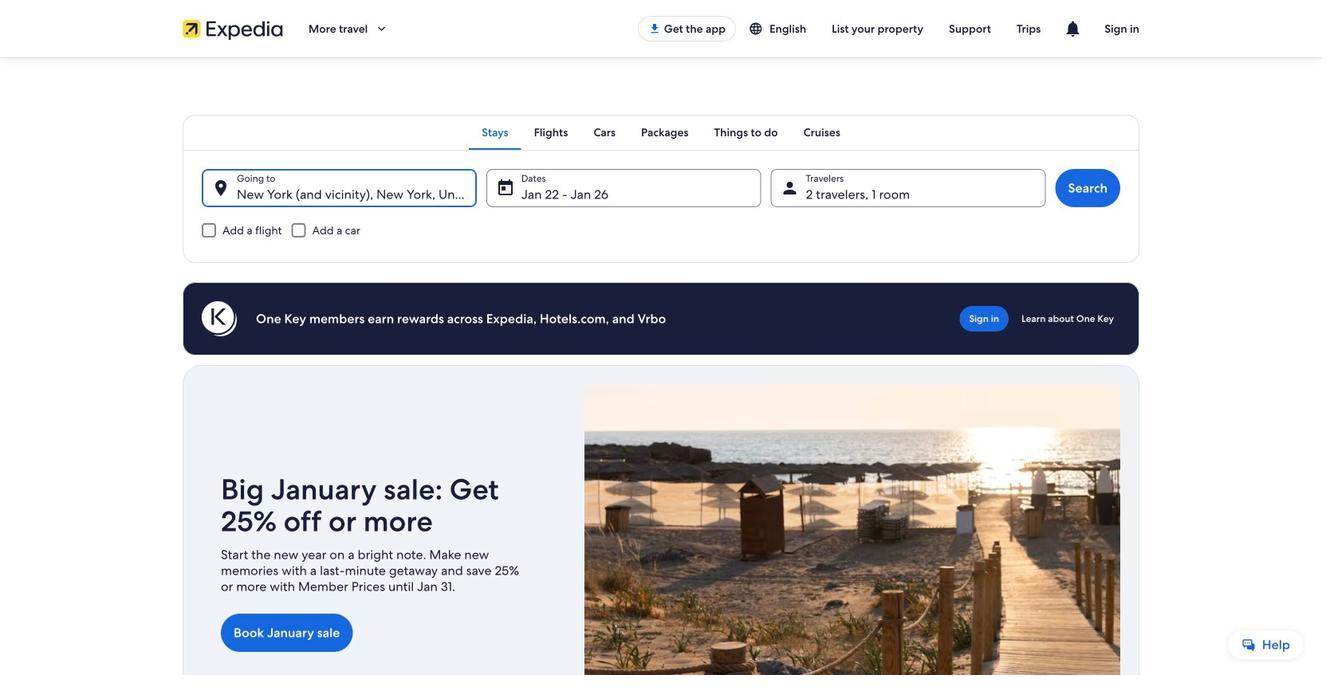 Task type: describe. For each thing, give the bounding box(es) containing it.
more travel image
[[374, 22, 389, 36]]

communication center icon image
[[1063, 19, 1082, 38]]



Task type: locate. For each thing, give the bounding box(es) containing it.
tab list
[[183, 115, 1140, 150]]

main content
[[0, 57, 1322, 675]]

download the app button image
[[648, 22, 661, 35]]

small image
[[749, 22, 770, 36]]

expedia logo image
[[183, 18, 283, 40]]



Task type: vqa. For each thing, say whether or not it's contained in the screenshot.
tab list
yes



